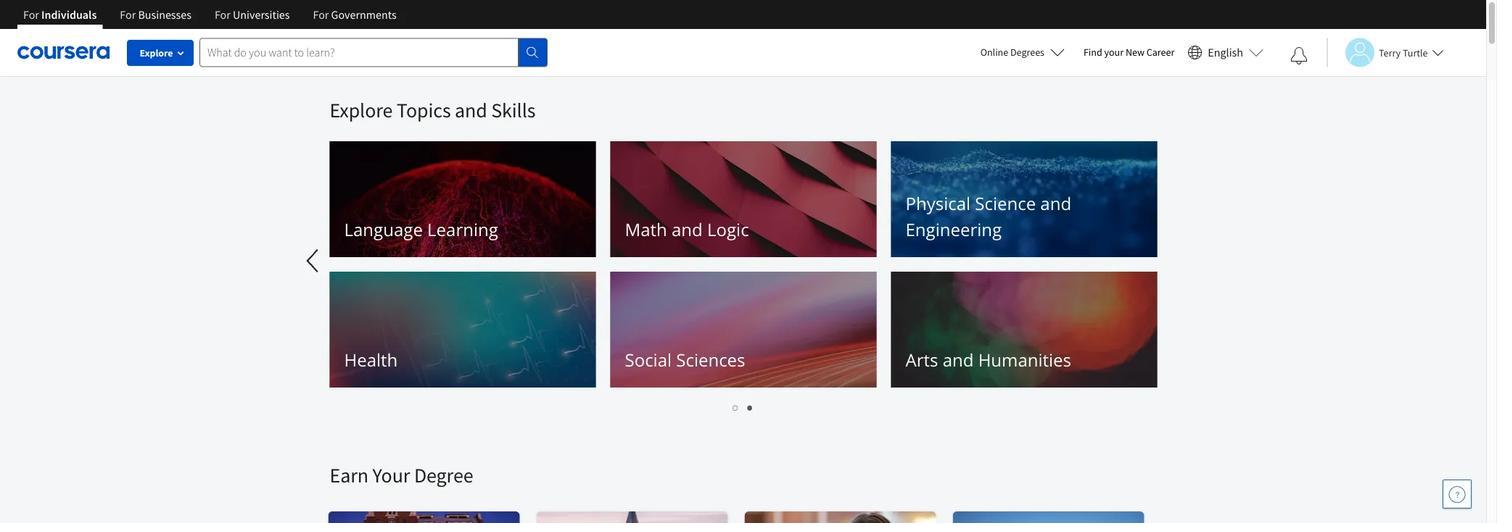 Task type: describe. For each thing, give the bounding box(es) containing it.
and inside physical science and engineering
[[1041, 192, 1072, 215]]

master of advanced study in engineering degree by university of california, berkeley, image
[[537, 512, 729, 524]]

find your new career link
[[1077, 44, 1182, 62]]

physical
[[906, 192, 971, 215]]

find your new career
[[1084, 46, 1175, 59]]

sciences
[[676, 349, 746, 372]]

master of applied data science degree by university of michigan, image
[[328, 512, 521, 524]]

humanities
[[979, 349, 1072, 372]]

1 button
[[729, 399, 743, 416]]

science
[[975, 192, 1036, 215]]

learning
[[427, 218, 498, 242]]

online
[[981, 46, 1009, 59]]

What do you want to learn? text field
[[200, 38, 519, 67]]

explore for explore
[[140, 46, 173, 59]]

master of engineering in computer engineering degree by dartmouth college, image
[[953, 512, 1145, 524]]

show notifications image
[[1291, 47, 1308, 65]]

earn
[[330, 463, 369, 489]]

for for businesses
[[120, 7, 136, 22]]

career
[[1147, 46, 1175, 59]]

individuals
[[41, 7, 97, 22]]

and right the arts in the bottom right of the page
[[943, 349, 974, 372]]

language learning link
[[330, 141, 596, 258]]

english
[[1208, 45, 1244, 60]]

explore for explore topics and skills
[[330, 98, 393, 123]]

physical science and engineering link
[[891, 141, 1158, 258]]

explore topics and skills carousel element
[[0, 77, 1165, 419]]

social sciences image
[[611, 272, 877, 388]]

your
[[1105, 46, 1124, 59]]

online degrees button
[[969, 36, 1077, 68]]

english button
[[1182, 29, 1270, 76]]

physical science and engineering image
[[891, 141, 1158, 258]]

explore button
[[127, 40, 194, 66]]

governments
[[331, 7, 397, 22]]

health
[[344, 349, 398, 372]]

for governments
[[313, 7, 397, 22]]



Task type: vqa. For each thing, say whether or not it's contained in the screenshot.
the right course,
no



Task type: locate. For each thing, give the bounding box(es) containing it.
list containing 1
[[330, 399, 1157, 416]]

universities
[[233, 7, 290, 22]]

terry turtle
[[1379, 46, 1428, 59]]

coursera image
[[17, 41, 110, 64]]

social sciences link
[[611, 272, 877, 388]]

earn your degree
[[330, 463, 473, 489]]

for businesses
[[120, 7, 191, 22]]

arts and humanities image
[[891, 272, 1158, 388]]

list inside explore topics and skills carousel element
[[330, 399, 1157, 416]]

arts
[[906, 349, 938, 372]]

math and logic
[[625, 218, 749, 242]]

2 button
[[743, 399, 758, 416]]

for universities
[[215, 7, 290, 22]]

2
[[748, 400, 753, 414]]

for left businesses
[[120, 7, 136, 22]]

find
[[1084, 46, 1103, 59]]

terry
[[1379, 46, 1401, 59]]

1 horizontal spatial explore
[[330, 98, 393, 123]]

arts and humanities link
[[891, 272, 1158, 388]]

math and logic link
[[611, 141, 877, 258]]

for left governments
[[313, 7, 329, 22]]

language learning
[[344, 218, 498, 242]]

list
[[330, 399, 1157, 416]]

degrees
[[1011, 46, 1045, 59]]

your
[[373, 463, 410, 489]]

for
[[23, 7, 39, 22], [120, 7, 136, 22], [215, 7, 231, 22], [313, 7, 329, 22]]

and
[[455, 98, 487, 123], [1041, 192, 1072, 215], [672, 218, 703, 242], [943, 349, 974, 372]]

None search field
[[200, 38, 548, 67]]

businesses
[[138, 7, 191, 22]]

engineering
[[906, 218, 1002, 242]]

earn your degree carousel element
[[323, 419, 1498, 524]]

4 for from the left
[[313, 7, 329, 22]]

explore down what do you want to learn? text field
[[330, 98, 393, 123]]

for for universities
[[215, 7, 231, 22]]

explore down for businesses
[[140, 46, 173, 59]]

0 horizontal spatial explore
[[140, 46, 173, 59]]

topics
[[397, 98, 451, 123]]

explore
[[140, 46, 173, 59], [330, 98, 393, 123]]

language learning image
[[330, 141, 596, 258]]

social
[[625, 349, 672, 372]]

for left the individuals
[[23, 7, 39, 22]]

online degrees
[[981, 46, 1045, 59]]

help center image
[[1449, 486, 1466, 504]]

and right science
[[1041, 192, 1072, 215]]

degree
[[414, 463, 473, 489]]

1
[[733, 400, 739, 414]]

explore topics and skills
[[330, 98, 536, 123]]

social sciences
[[625, 349, 746, 372]]

for for governments
[[313, 7, 329, 22]]

math and logic image
[[611, 141, 877, 258]]

logic
[[707, 218, 749, 242]]

master of business administration (imba) degree by university of illinois at urbana-champaign, image
[[745, 512, 937, 524]]

terry turtle button
[[1327, 38, 1444, 67]]

health link
[[330, 272, 596, 388]]

new
[[1126, 46, 1145, 59]]

explore inside dropdown button
[[140, 46, 173, 59]]

health image
[[330, 272, 596, 388]]

previous slide image
[[296, 244, 331, 279]]

physical science and engineering
[[906, 192, 1072, 242]]

for for individuals
[[23, 7, 39, 22]]

2 for from the left
[[120, 7, 136, 22]]

turtle
[[1403, 46, 1428, 59]]

and left skills
[[455, 98, 487, 123]]

math
[[625, 218, 667, 242]]

1 for from the left
[[23, 7, 39, 22]]

arts and humanities
[[906, 349, 1072, 372]]

language
[[344, 218, 423, 242]]

1 vertical spatial explore
[[330, 98, 393, 123]]

for left universities
[[215, 7, 231, 22]]

0 vertical spatial explore
[[140, 46, 173, 59]]

skills
[[491, 98, 536, 123]]

for individuals
[[23, 7, 97, 22]]

3 for from the left
[[215, 7, 231, 22]]

banner navigation
[[12, 0, 408, 40]]

and left logic
[[672, 218, 703, 242]]



